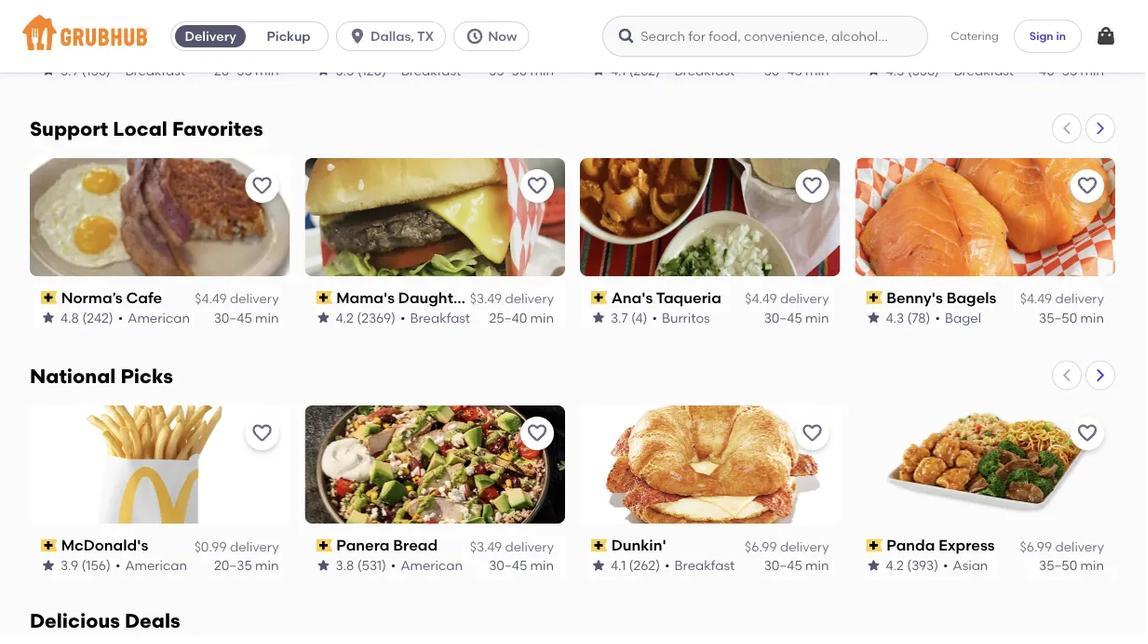 Task type: locate. For each thing, give the bounding box(es) containing it.
1 vertical spatial caret left icon image
[[1060, 369, 1075, 383]]

1 20–35 min from the top
[[214, 62, 279, 78]]

2 20–35 from the top
[[214, 558, 252, 573]]

$3.49 delivery
[[470, 291, 554, 307], [470, 539, 554, 555]]

(120)
[[357, 62, 387, 78]]

bagel
[[945, 310, 982, 326]]

0 vertical spatial caret left icon image
[[1060, 121, 1075, 136]]

30–45 min for panera bread
[[764, 558, 829, 573]]

•
[[115, 62, 121, 78], [391, 62, 396, 78], [665, 62, 670, 78], [944, 62, 950, 78], [118, 310, 123, 326], [401, 310, 406, 326], [652, 310, 657, 326], [935, 310, 941, 326], [115, 558, 121, 573], [391, 558, 396, 573], [665, 558, 670, 573], [944, 558, 949, 573]]

support
[[30, 117, 108, 141]]

1 horizontal spatial svg image
[[618, 27, 636, 46]]

2 caret right icon image from the top
[[1093, 369, 1108, 383]]

3.9 (156) up the "support"
[[61, 62, 111, 78]]

$0.99 delivery for ihop
[[194, 43, 279, 59]]

cafe
[[126, 289, 162, 307]]

0 vertical spatial $3.49 delivery
[[470, 291, 554, 307]]

1 vertical spatial $0.99 delivery
[[194, 539, 279, 555]]

$4.49 right taqueria
[[745, 291, 777, 307]]

2 save this restaurant image from the top
[[801, 423, 824, 445]]

3.9 up the "support"
[[61, 62, 78, 78]]

$4.49 right bagels
[[1021, 291, 1053, 307]]

save this restaurant button for ana's taqueria
[[796, 169, 829, 203]]

0 vertical spatial save this restaurant image
[[801, 175, 824, 197]]

40–55 min
[[1039, 62, 1105, 78]]

1 mcdonald's from the top
[[61, 41, 148, 60]]

1 vertical spatial $3.49
[[470, 539, 502, 555]]

mama's daughter's diner
[[336, 289, 522, 307]]

1 vertical spatial 4.1 (262)
[[611, 558, 660, 573]]

caret left icon image
[[1060, 121, 1075, 136], [1060, 369, 1075, 383]]

$4.49 delivery
[[195, 291, 279, 307], [745, 291, 829, 307], [1021, 291, 1105, 307]]

1 4.1 (262) from the top
[[611, 62, 660, 78]]

ana's taqueria logo image
[[580, 158, 841, 276]]

30–45
[[764, 62, 803, 78], [214, 310, 252, 326], [764, 310, 803, 326], [489, 558, 527, 573], [764, 558, 803, 573]]

2 $0.99 delivery from the top
[[194, 539, 279, 555]]

0 vertical spatial 3.9 (156)
[[61, 62, 111, 78]]

$6.99
[[745, 43, 777, 59], [1020, 43, 1053, 59], [745, 539, 777, 555], [1020, 539, 1053, 555]]

3.9 for panera bread
[[61, 558, 78, 573]]

$3.49 for national picks
[[470, 539, 502, 555]]

4.2
[[336, 310, 354, 326], [886, 558, 904, 573]]

0 vertical spatial (156)
[[81, 62, 111, 78]]

$4.49 right the cafe
[[195, 291, 227, 307]]

1 vertical spatial (262)
[[629, 558, 660, 573]]

2 dunkin' from the top
[[612, 537, 667, 555]]

20–35 for ihop
[[214, 62, 252, 78]]

1 vertical spatial 20–35
[[214, 558, 252, 573]]

3.9 for ihop
[[61, 62, 78, 78]]

subscription pass image
[[41, 44, 57, 57], [867, 44, 883, 57], [41, 292, 57, 305], [316, 292, 333, 305]]

1 save this restaurant image from the top
[[801, 175, 824, 197]]

0 vertical spatial $0.99 delivery
[[194, 43, 279, 59]]

4.2 down mama's
[[336, 310, 354, 326]]

0 horizontal spatial 4.2
[[336, 310, 354, 326]]

asian
[[953, 558, 989, 573]]

35–50
[[489, 62, 527, 78], [1039, 310, 1078, 326], [1039, 558, 1078, 573]]

$0.99 delivery
[[194, 43, 279, 59], [194, 539, 279, 555]]

2 (156) from the top
[[81, 558, 111, 573]]

2 $3.49 delivery from the top
[[470, 539, 554, 555]]

1 (156) from the top
[[81, 62, 111, 78]]

4.2 (393)
[[886, 558, 939, 573]]

35–50 for support local favorites
[[1039, 310, 1078, 326]]

caret right icon image for national picks
[[1093, 369, 1108, 383]]

0 horizontal spatial svg image
[[348, 27, 367, 46]]

3.9 (156) up delicious
[[61, 558, 111, 573]]

3.9 (156)
[[61, 62, 111, 78], [61, 558, 111, 573]]

• breakfast for subscription pass image related to mcdonald's
[[115, 62, 185, 78]]

0 vertical spatial 20–35
[[214, 62, 252, 78]]

subscription pass image left mama's
[[316, 292, 333, 305]]

mcdonald's up local
[[61, 41, 148, 60]]

1 (262) from the top
[[629, 62, 660, 78]]

subscription pass image left norma's
[[41, 292, 57, 305]]

1 vertical spatial 4.1
[[611, 558, 626, 573]]

panera bread
[[336, 537, 438, 555]]

subscription pass image
[[316, 44, 333, 57], [591, 44, 608, 57], [591, 292, 608, 305], [867, 292, 883, 305], [41, 539, 57, 552], [316, 539, 333, 552], [591, 539, 608, 552], [867, 539, 883, 552]]

$5.49 delivery
[[470, 43, 554, 59]]

3 $4.49 delivery from the left
[[1021, 291, 1105, 307]]

20–35 min for panera bread
[[214, 558, 279, 573]]

2 4.1 from the top
[[611, 558, 626, 573]]

2 vertical spatial 35–50 min
[[1039, 558, 1105, 573]]

now button
[[454, 21, 537, 51]]

0 vertical spatial 4.1
[[611, 62, 626, 78]]

min
[[255, 62, 279, 78], [531, 62, 554, 78], [806, 62, 829, 78], [1081, 62, 1105, 78], [255, 310, 279, 326], [531, 310, 554, 326], [806, 310, 829, 326], [1081, 310, 1105, 326], [255, 558, 279, 573], [531, 558, 554, 573], [806, 558, 829, 573], [1081, 558, 1105, 573]]

0 vertical spatial 3.9
[[61, 62, 78, 78]]

mama's daughter's diner logo image
[[305, 158, 565, 276]]

save this restaurant image for national picks
[[801, 423, 824, 445]]

2 caret left icon image from the top
[[1060, 369, 1075, 383]]

$3.49 delivery for national picks
[[470, 539, 554, 555]]

mcdonald's
[[61, 41, 148, 60], [61, 537, 148, 555]]

1 $3.49 from the top
[[470, 291, 502, 307]]

delivery
[[185, 28, 236, 44]]

american for local
[[128, 310, 190, 326]]

save this restaurant image
[[801, 175, 824, 197], [801, 423, 824, 445]]

3.7
[[611, 310, 628, 326]]

american down the cafe
[[128, 310, 190, 326]]

1 vertical spatial dunkin'
[[612, 537, 667, 555]]

0 vertical spatial $0.99
[[194, 43, 227, 59]]

4.3
[[886, 310, 905, 326]]

0 vertical spatial 20–35 min
[[214, 62, 279, 78]]

mama's
[[336, 289, 395, 307]]

subscription pass image for panda express logo
[[867, 539, 883, 552]]

3.9 (156) for ihop
[[61, 62, 111, 78]]

panera bread logo image
[[305, 406, 565, 524]]

0 vertical spatial (262)
[[629, 62, 660, 78]]

1 horizontal spatial $4.49
[[745, 291, 777, 307]]

2 $0.99 from the top
[[194, 539, 227, 555]]

benny's bagels logo image
[[855, 158, 1116, 276]]

3.5
[[336, 62, 354, 78]]

save this restaurant image
[[251, 175, 273, 197], [526, 175, 549, 197], [1077, 175, 1099, 197], [251, 423, 273, 445], [526, 423, 549, 445], [1077, 423, 1099, 445]]

1 dunkin' from the top
[[612, 41, 667, 60]]

2 $3.49 from the top
[[470, 539, 502, 555]]

0 horizontal spatial $4.49
[[195, 291, 227, 307]]

1 horizontal spatial $4.49 delivery
[[745, 291, 829, 307]]

star icon image
[[41, 63, 56, 78], [316, 63, 331, 78], [591, 63, 606, 78], [867, 63, 882, 78], [41, 311, 56, 326], [316, 311, 331, 326], [591, 311, 606, 326], [867, 311, 882, 326], [41, 558, 56, 573], [316, 558, 331, 573], [591, 558, 606, 573], [867, 558, 882, 573]]

4.1 (262) for panera bread
[[611, 558, 660, 573]]

30–45 for mama's daughter's diner
[[764, 310, 803, 326]]

delivery
[[230, 43, 279, 59], [505, 43, 554, 59], [780, 43, 829, 59], [1056, 43, 1105, 59], [230, 291, 279, 307], [505, 291, 554, 307], [780, 291, 829, 307], [1056, 291, 1105, 307], [230, 539, 279, 555], [505, 539, 554, 555], [780, 539, 829, 555], [1056, 539, 1105, 555]]

$0.99
[[194, 43, 227, 59], [194, 539, 227, 555]]

2 mcdonald's from the top
[[61, 537, 148, 555]]

mcdonald's up delicious deals
[[61, 537, 148, 555]]

2 3.9 (156) from the top
[[61, 558, 111, 573]]

1 vertical spatial $0.99
[[194, 539, 227, 555]]

(156) for ihop
[[81, 62, 111, 78]]

• american up deals at the left bottom of page
[[115, 558, 187, 573]]

4.5
[[886, 62, 905, 78]]

0 vertical spatial mcdonald's
[[61, 41, 148, 60]]

(156) up the "support"
[[81, 62, 111, 78]]

2 20–35 min from the top
[[214, 558, 279, 573]]

20–35 min
[[214, 62, 279, 78], [214, 558, 279, 573]]

daughter's
[[398, 289, 480, 307]]

1 vertical spatial 20–35 min
[[214, 558, 279, 573]]

1 $4.49 delivery from the left
[[195, 291, 279, 307]]

4.2 for panda express
[[886, 558, 904, 573]]

1 vertical spatial 35–50
[[1039, 310, 1078, 326]]

1 vertical spatial mcdonald's
[[61, 537, 148, 555]]

2 (262) from the top
[[629, 558, 660, 573]]

taqueria
[[656, 289, 722, 307]]

3.9 up delicious
[[61, 558, 78, 573]]

• american
[[118, 310, 190, 326], [115, 558, 187, 573], [391, 558, 463, 573]]

$3.49 right bread
[[470, 539, 502, 555]]

1 caret left icon image from the top
[[1060, 121, 1075, 136]]

30–45 min for ihop
[[764, 62, 829, 78]]

$3.49 up 25–40
[[470, 291, 502, 307]]

(336)
[[908, 62, 940, 78]]

save this restaurant image for benny's bagels
[[1077, 175, 1099, 197]]

subscription pass image left cracker
[[867, 44, 883, 57]]

0 vertical spatial caret right icon image
[[1093, 121, 1108, 136]]

1 3.9 from the top
[[61, 62, 78, 78]]

1 vertical spatial caret right icon image
[[1093, 369, 1108, 383]]

3 $4.49 from the left
[[1021, 291, 1053, 307]]

sign
[[1030, 29, 1054, 43]]

1 $4.49 from the left
[[195, 291, 227, 307]]

4.5 (336)
[[886, 62, 940, 78]]

$4.49 for norma's cafe
[[195, 291, 227, 307]]

2 3.9 from the top
[[61, 558, 78, 573]]

local
[[113, 117, 167, 141]]

american down bread
[[401, 558, 463, 573]]

1 vertical spatial $3.49 delivery
[[470, 539, 554, 555]]

1 vertical spatial 4.2
[[886, 558, 904, 573]]

0 vertical spatial 4.1 (262)
[[611, 62, 660, 78]]

4.1 (262)
[[611, 62, 660, 78], [611, 558, 660, 573]]

1 4.1 from the top
[[611, 62, 626, 78]]

• american down the cafe
[[118, 310, 190, 326]]

1 vertical spatial 3.9 (156)
[[61, 558, 111, 573]]

dunkin'
[[612, 41, 667, 60], [612, 537, 667, 555]]

save this restaurant button for dunkin'
[[796, 417, 829, 450]]

1 vertical spatial (156)
[[81, 558, 111, 573]]

american up deals at the left bottom of page
[[125, 558, 187, 573]]

pickup button
[[250, 21, 328, 51]]

(262) for ihop
[[629, 62, 660, 78]]

0 horizontal spatial $4.49 delivery
[[195, 291, 279, 307]]

$6.99 delivery
[[745, 43, 829, 59], [1020, 43, 1105, 59], [745, 539, 829, 555], [1020, 539, 1105, 555]]

35–50 for national picks
[[1039, 558, 1078, 573]]

now
[[488, 28, 517, 44]]

2 4.1 (262) from the top
[[611, 558, 660, 573]]

mcdonald's for panera bread
[[61, 537, 148, 555]]

30–45 min
[[764, 62, 829, 78], [214, 310, 279, 326], [764, 310, 829, 326], [489, 558, 554, 573], [764, 558, 829, 573]]

(156) up delicious deals
[[81, 558, 111, 573]]

mcdonald's for ihop
[[61, 41, 148, 60]]

svg image inside dallas, tx button
[[348, 27, 367, 46]]

subscription pass image for dunkin' logo
[[591, 539, 608, 552]]

3.9
[[61, 62, 78, 78], [61, 558, 78, 573]]

barrel
[[950, 41, 994, 60]]

national
[[30, 365, 116, 389]]

$4.49
[[195, 291, 227, 307], [745, 291, 777, 307], [1021, 291, 1053, 307]]

cracker barrel
[[887, 41, 994, 60]]

save this restaurant button
[[245, 169, 279, 203], [521, 169, 554, 203], [796, 169, 829, 203], [1071, 169, 1105, 203], [245, 417, 279, 450], [521, 417, 554, 450], [796, 417, 829, 450], [1071, 417, 1105, 450]]

subscription pass image up the "support"
[[41, 44, 57, 57]]

20–35
[[214, 62, 252, 78], [214, 558, 252, 573]]

0 vertical spatial dunkin'
[[612, 41, 667, 60]]

1 $0.99 delivery from the top
[[194, 43, 279, 59]]

(156)
[[81, 62, 111, 78], [81, 558, 111, 573]]

dunkin' for panera bread
[[612, 537, 667, 555]]

breakfast
[[125, 62, 185, 78], [401, 62, 461, 78], [675, 62, 735, 78], [954, 62, 1014, 78], [410, 310, 470, 326], [675, 558, 735, 573]]

norma's cafe
[[61, 289, 162, 307]]

dallas, tx
[[371, 28, 434, 44]]

2 horizontal spatial $4.49
[[1021, 291, 1053, 307]]

4.2 down "panda"
[[886, 558, 904, 573]]

2 $4.49 delivery from the left
[[745, 291, 829, 307]]

0 vertical spatial 4.2
[[336, 310, 354, 326]]

• american for picks
[[115, 558, 187, 573]]

1 caret right icon image from the top
[[1093, 121, 1108, 136]]

(262)
[[629, 62, 660, 78], [629, 558, 660, 573]]

4.1
[[611, 62, 626, 78], [611, 558, 626, 573]]

1 $0.99 from the top
[[194, 43, 227, 59]]

4.1 (262) for ihop
[[611, 62, 660, 78]]

0 vertical spatial $3.49
[[470, 291, 502, 307]]

1 vertical spatial save this restaurant image
[[801, 423, 824, 445]]

norma's
[[61, 289, 123, 307]]

$4.49 for benny's bagels
[[1021, 291, 1053, 307]]

0 vertical spatial 35–50 min
[[489, 62, 554, 78]]

35–50 min for support local favorites
[[1039, 310, 1105, 326]]

• asian
[[944, 558, 989, 573]]

1 horizontal spatial 4.2
[[886, 558, 904, 573]]

1 vertical spatial 35–50 min
[[1039, 310, 1105, 326]]

(262) for panera bread
[[629, 558, 660, 573]]

35–50 min
[[489, 62, 554, 78], [1039, 310, 1105, 326], [1039, 558, 1105, 573]]

1 vertical spatial 3.9
[[61, 558, 78, 573]]

ihop
[[336, 41, 375, 60]]

svg image
[[1095, 25, 1118, 47], [348, 27, 367, 46], [618, 27, 636, 46]]

2 horizontal spatial $4.49 delivery
[[1021, 291, 1105, 307]]

1 3.9 (156) from the top
[[61, 62, 111, 78]]

4.1 for ihop
[[611, 62, 626, 78]]

$0.99 delivery for panera bread
[[194, 539, 279, 555]]

1 $3.49 delivery from the top
[[470, 291, 554, 307]]

american
[[128, 310, 190, 326], [125, 558, 187, 573], [401, 558, 463, 573]]

deals
[[125, 610, 180, 633]]

1 20–35 from the top
[[214, 62, 252, 78]]

caret right icon image
[[1093, 121, 1108, 136], [1093, 369, 1108, 383]]

subscription pass image for ana's taqueria logo
[[591, 292, 608, 305]]

2 vertical spatial 35–50
[[1039, 558, 1078, 573]]

2 $4.49 from the left
[[745, 291, 777, 307]]

• breakfast
[[115, 62, 185, 78], [391, 62, 461, 78], [665, 62, 735, 78], [944, 62, 1014, 78], [401, 310, 470, 326], [665, 558, 735, 573]]

subscription pass image for benny's bagels logo
[[867, 292, 883, 305]]



Task type: describe. For each thing, give the bounding box(es) containing it.
subscription pass image for panera bread logo
[[316, 539, 333, 552]]

$0.99 for panera bread
[[194, 539, 227, 555]]

4.3 (78)
[[886, 310, 931, 326]]

bagels
[[947, 289, 997, 307]]

$3.49 for support local favorites
[[470, 291, 502, 307]]

$4.49 delivery for benny's bagels
[[1021, 291, 1105, 307]]

• burritos
[[652, 310, 710, 326]]

dunkin' logo image
[[580, 406, 841, 524]]

mcdonald's logo image
[[30, 406, 290, 524]]

2 horizontal spatial svg image
[[1095, 25, 1118, 47]]

burritos
[[662, 310, 710, 326]]

• american for local
[[118, 310, 190, 326]]

subscription pass image for cracker barrel
[[867, 44, 883, 57]]

save this restaurant button for panera bread
[[521, 417, 554, 450]]

delicious deals
[[30, 610, 180, 633]]

30–45 for ihop
[[764, 62, 803, 78]]

save this restaurant image for panda express
[[1077, 423, 1099, 445]]

subscription pass image for mcdonald's
[[41, 44, 57, 57]]

in
[[1057, 29, 1066, 43]]

national picks
[[30, 365, 173, 389]]

25–40
[[489, 310, 527, 326]]

norma's cafe logo image
[[30, 158, 290, 276]]

diner
[[483, 289, 522, 307]]

(78)
[[908, 310, 931, 326]]

support local favorites
[[30, 117, 263, 141]]

sign in
[[1030, 29, 1066, 43]]

benny's
[[887, 289, 943, 307]]

$4.49 for ana's taqueria
[[745, 291, 777, 307]]

dunkin' for ihop
[[612, 41, 667, 60]]

Search for food, convenience, alcohol... search field
[[603, 16, 929, 57]]

subscription pass image for mcdonald's logo
[[41, 539, 57, 552]]

• bagel
[[935, 310, 982, 326]]

panda express
[[887, 537, 995, 555]]

$4.49 delivery for ana's taqueria
[[745, 291, 829, 307]]

(531)
[[357, 558, 386, 573]]

save this restaurant image for panera bread
[[526, 423, 549, 445]]

4.2 (2369)
[[336, 310, 396, 326]]

american for picks
[[125, 558, 187, 573]]

save this restaurant button for benny's bagels
[[1071, 169, 1105, 203]]

ana's taqueria
[[612, 289, 722, 307]]

ana's
[[612, 289, 653, 307]]

$4.49 delivery for norma's cafe
[[195, 291, 279, 307]]

$5.49
[[470, 43, 502, 59]]

25–40 min
[[489, 310, 554, 326]]

30–45 min for mama's daughter's diner
[[764, 310, 829, 326]]

(4)
[[631, 310, 648, 326]]

4.8 (242)
[[61, 310, 113, 326]]

0 vertical spatial 35–50
[[489, 62, 527, 78]]

(2369)
[[357, 310, 396, 326]]

40–55
[[1039, 62, 1078, 78]]

tx
[[417, 28, 434, 44]]

main navigation navigation
[[0, 0, 1146, 73]]

cracker
[[887, 41, 946, 60]]

4.8
[[61, 310, 79, 326]]

4.2 for mama's daughter's diner
[[336, 310, 354, 326]]

save this restaurant image for support local favorites
[[801, 175, 824, 197]]

subscription pass image for norma's cafe
[[41, 292, 57, 305]]

dallas,
[[371, 28, 414, 44]]

30–45 for panera bread
[[764, 558, 803, 573]]

save this restaurant image for mcdonald's
[[251, 423, 273, 445]]

delicious
[[30, 610, 120, 633]]

• breakfast for subscription pass icon for dunkin' logo
[[665, 558, 735, 573]]

express
[[939, 537, 995, 555]]

save this restaurant button for mcdonald's
[[245, 417, 279, 450]]

sign in button
[[1014, 20, 1082, 53]]

svg image
[[466, 27, 485, 46]]

panda
[[887, 537, 935, 555]]

panera
[[336, 537, 390, 555]]

4.1 for panera bread
[[611, 558, 626, 573]]

pickup
[[267, 28, 311, 44]]

35–50 min for national picks
[[1039, 558, 1105, 573]]

subscription pass image for mama's daughter's diner
[[316, 292, 333, 305]]

3.8
[[336, 558, 354, 573]]

(242)
[[82, 310, 113, 326]]

(156) for panera bread
[[81, 558, 111, 573]]

• breakfast for mama's daughter's diner's subscription pass image
[[401, 310, 470, 326]]

benny's bagels
[[887, 289, 997, 307]]

caret left icon image for support local favorites
[[1060, 121, 1075, 136]]

$0.99 for ihop
[[194, 43, 227, 59]]

picks
[[121, 365, 173, 389]]

save this restaurant button for norma's cafe
[[245, 169, 279, 203]]

catering
[[951, 29, 999, 43]]

save this restaurant image for norma's cafe
[[251, 175, 273, 197]]

panda express logo image
[[855, 406, 1116, 524]]

$3.49 delivery for support local favorites
[[470, 291, 554, 307]]

save this restaurant image for mama's daughter's diner
[[526, 175, 549, 197]]

20–35 for panera bread
[[214, 558, 252, 573]]

delivery button
[[171, 21, 250, 51]]

caret right icon image for support local favorites
[[1093, 121, 1108, 136]]

favorites
[[172, 117, 263, 141]]

caret left icon image for national picks
[[1060, 369, 1075, 383]]

(393)
[[907, 558, 939, 573]]

20–35 min for ihop
[[214, 62, 279, 78]]

bread
[[393, 537, 438, 555]]

3.8 (531)
[[336, 558, 386, 573]]

save this restaurant button for panda express
[[1071, 417, 1105, 450]]

• american down bread
[[391, 558, 463, 573]]

• breakfast for subscription pass image related to cracker barrel
[[944, 62, 1014, 78]]

3.5 (120)
[[336, 62, 387, 78]]

3.7 (4)
[[611, 310, 648, 326]]

save this restaurant button for mama's daughter's diner
[[521, 169, 554, 203]]

3.9 (156) for panera bread
[[61, 558, 111, 573]]

catering button
[[938, 15, 1012, 57]]

dallas, tx button
[[336, 21, 454, 51]]



Task type: vqa. For each thing, say whether or not it's contained in the screenshot.


